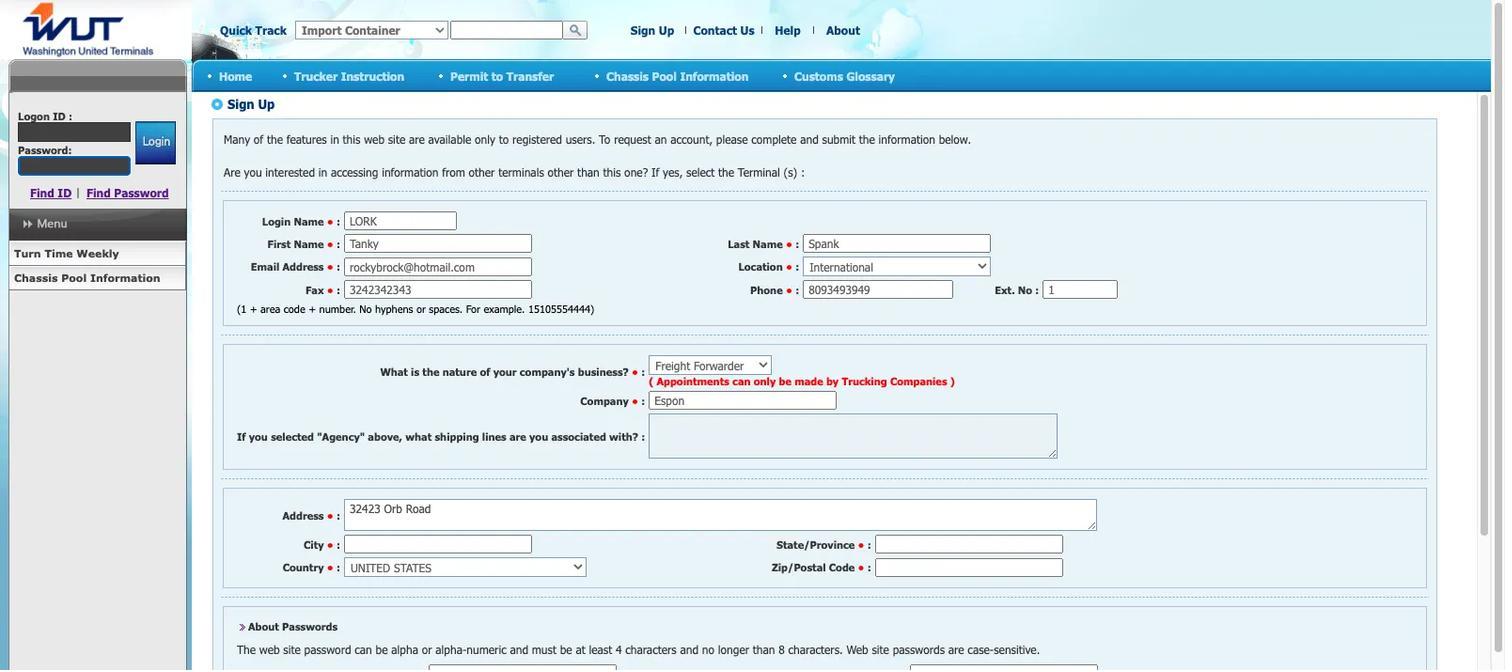 Task type: describe. For each thing, give the bounding box(es) containing it.
id for find
[[58, 186, 72, 199]]

permit
[[450, 69, 488, 82]]

quick track
[[220, 24, 287, 37]]

time
[[45, 247, 73, 260]]

us
[[741, 24, 755, 37]]

contact
[[693, 24, 737, 37]]

quick
[[220, 24, 252, 37]]

track
[[255, 24, 287, 37]]

logon id :
[[18, 110, 72, 122]]

instruction
[[341, 69, 405, 82]]

trucker
[[294, 69, 338, 82]]

1 vertical spatial information
[[90, 272, 160, 284]]

find id
[[30, 186, 72, 199]]

contact us link
[[693, 24, 755, 37]]

password
[[114, 186, 169, 199]]

find id link
[[30, 186, 72, 199]]

to
[[492, 69, 503, 82]]

1 horizontal spatial chassis
[[607, 69, 649, 82]]

find password
[[87, 186, 169, 199]]

turn time weekly link
[[8, 242, 186, 266]]

glossary
[[847, 69, 895, 82]]

password:
[[18, 144, 72, 156]]

find for find password
[[87, 186, 111, 199]]



Task type: vqa. For each thing, say whether or not it's contained in the screenshot.
the rightmost Chassis
yes



Task type: locate. For each thing, give the bounding box(es) containing it.
sign
[[631, 24, 656, 37]]

chassis down the turn
[[14, 272, 58, 284]]

about link
[[827, 24, 860, 37]]

find for find id
[[30, 186, 54, 199]]

id down password:
[[58, 186, 72, 199]]

id
[[53, 110, 66, 122], [58, 186, 72, 199]]

1 horizontal spatial chassis pool information
[[607, 69, 749, 82]]

1 vertical spatial chassis
[[14, 272, 58, 284]]

weekly
[[77, 247, 119, 260]]

1 horizontal spatial information
[[680, 69, 749, 82]]

0 horizontal spatial information
[[90, 272, 160, 284]]

turn time weekly
[[14, 247, 119, 260]]

None text field
[[18, 122, 131, 142]]

1 find from the left
[[30, 186, 54, 199]]

information
[[680, 69, 749, 82], [90, 272, 160, 284]]

find
[[30, 186, 54, 199], [87, 186, 111, 199]]

0 horizontal spatial chassis pool information
[[14, 272, 160, 284]]

contact us
[[693, 24, 755, 37]]

chassis down 'sign'
[[607, 69, 649, 82]]

transfer
[[507, 69, 554, 82]]

0 horizontal spatial chassis
[[14, 272, 58, 284]]

help link
[[775, 24, 801, 37]]

None text field
[[450, 21, 563, 39]]

0 vertical spatial chassis pool information
[[607, 69, 749, 82]]

pool down up
[[652, 69, 677, 82]]

None password field
[[18, 156, 131, 176]]

id for logon
[[53, 110, 66, 122]]

0 vertical spatial id
[[53, 110, 66, 122]]

id left : at the top of page
[[53, 110, 66, 122]]

1 vertical spatial id
[[58, 186, 72, 199]]

:
[[69, 110, 72, 122]]

find password link
[[87, 186, 169, 199]]

find down password:
[[30, 186, 54, 199]]

0 vertical spatial information
[[680, 69, 749, 82]]

chassis pool information down "turn time weekly" link
[[14, 272, 160, 284]]

pool down turn time weekly
[[61, 272, 87, 284]]

chassis pool information link
[[8, 266, 186, 291]]

customs
[[795, 69, 843, 82]]

0 vertical spatial chassis
[[607, 69, 649, 82]]

turn
[[14, 247, 41, 260]]

about
[[827, 24, 860, 37]]

1 vertical spatial chassis pool information
[[14, 272, 160, 284]]

chassis pool information
[[607, 69, 749, 82], [14, 272, 160, 284]]

pool
[[652, 69, 677, 82], [61, 272, 87, 284]]

trucker instruction
[[294, 69, 405, 82]]

0 horizontal spatial pool
[[61, 272, 87, 284]]

1 horizontal spatial pool
[[652, 69, 677, 82]]

chassis
[[607, 69, 649, 82], [14, 272, 58, 284]]

login image
[[135, 121, 175, 165]]

chassis pool information down up
[[607, 69, 749, 82]]

up
[[659, 24, 674, 37]]

2 find from the left
[[87, 186, 111, 199]]

permit to transfer
[[450, 69, 554, 82]]

1 vertical spatial pool
[[61, 272, 87, 284]]

0 horizontal spatial find
[[30, 186, 54, 199]]

home
[[219, 69, 252, 82]]

0 vertical spatial pool
[[652, 69, 677, 82]]

help
[[775, 24, 801, 37]]

sign up
[[631, 24, 674, 37]]

information down contact
[[680, 69, 749, 82]]

find left password at top left
[[87, 186, 111, 199]]

sign up link
[[631, 24, 674, 37]]

customs glossary
[[795, 69, 895, 82]]

logon
[[18, 110, 50, 122]]

information down weekly
[[90, 272, 160, 284]]

1 horizontal spatial find
[[87, 186, 111, 199]]



